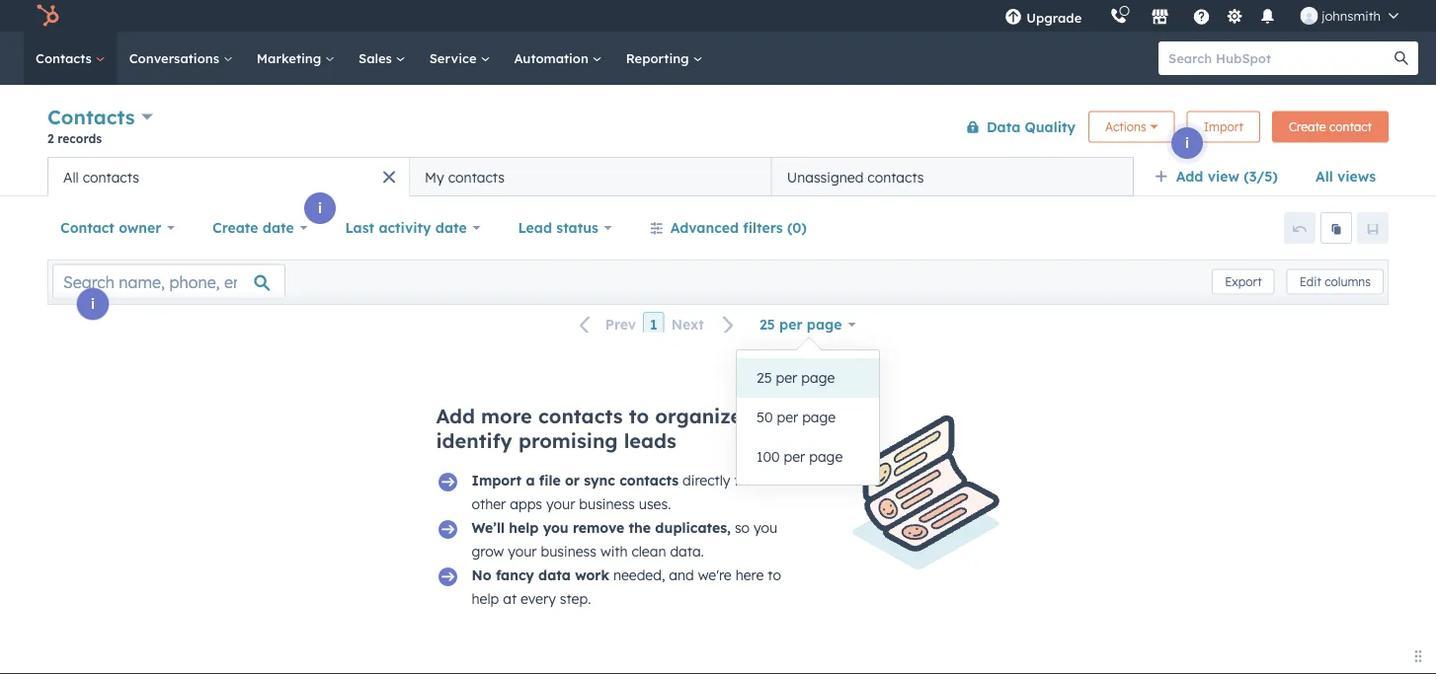 Task type: locate. For each thing, give the bounding box(es) containing it.
next button
[[665, 312, 747, 338]]

to right here
[[768, 567, 781, 584]]

add left more on the bottom of page
[[436, 404, 475, 429]]

1 horizontal spatial and
[[748, 404, 786, 429]]

25 per page button
[[737, 359, 879, 398]]

johnsmith button
[[1289, 0, 1411, 32]]

page up 50 per page button
[[801, 369, 835, 387]]

more
[[481, 404, 532, 429]]

edit columns button
[[1287, 269, 1384, 295]]

settings image
[[1226, 8, 1244, 26]]

1 vertical spatial i
[[318, 200, 322, 217]]

filters
[[743, 219, 783, 237]]

menu
[[991, 0, 1413, 32]]

advanced filters (0)
[[670, 219, 807, 237]]

1 horizontal spatial the
[[769, 472, 790, 490]]

0 vertical spatial and
[[748, 404, 786, 429]]

service link
[[418, 32, 502, 85]]

and inside add more contacts to organize and identify promising leads
[[748, 404, 786, 429]]

page up 25 per page button
[[807, 316, 842, 333]]

last
[[345, 219, 375, 237]]

add inside popup button
[[1176, 168, 1204, 185]]

0 horizontal spatial your
[[508, 543, 537, 561]]

per for 25 per page button
[[776, 369, 798, 387]]

the inside directly from the other apps your business uses.
[[769, 472, 790, 490]]

per up 50 per page
[[776, 369, 798, 387]]

prev button
[[568, 312, 643, 338]]

2 vertical spatial i button
[[77, 288, 109, 320]]

create contact button
[[1272, 111, 1389, 143]]

i button
[[1172, 127, 1203, 159], [304, 193, 336, 224], [77, 288, 109, 320]]

marketplaces button
[[1139, 0, 1181, 32]]

page inside dropdown button
[[807, 316, 842, 333]]

1 date from the left
[[263, 219, 294, 237]]

50 per page button
[[737, 398, 879, 438]]

all down 2 records
[[63, 168, 79, 186]]

my contacts
[[425, 168, 505, 186]]

your inside so you grow your business with clean data.
[[508, 543, 537, 561]]

2 horizontal spatial i button
[[1172, 127, 1203, 159]]

import button
[[1187, 111, 1260, 143]]

25 right next button
[[760, 316, 775, 333]]

per up 25 per page button
[[780, 316, 803, 333]]

file
[[539, 472, 561, 490]]

service
[[429, 50, 481, 66]]

0 horizontal spatial add
[[436, 404, 475, 429]]

add for add view (3/5)
[[1176, 168, 1204, 185]]

page for 100 per page button
[[809, 449, 843, 466]]

import for import a file or sync contacts
[[472, 472, 522, 490]]

1 vertical spatial the
[[629, 520, 651, 537]]

100 per page button
[[737, 438, 879, 477]]

contacts up records
[[47, 105, 135, 129]]

to inside add more contacts to organize and identify promising leads
[[629, 404, 649, 429]]

1 horizontal spatial add
[[1176, 168, 1204, 185]]

marketing
[[257, 50, 325, 66]]

contacts for my contacts
[[448, 168, 505, 186]]

help
[[509, 520, 539, 537], [472, 591, 499, 608]]

organize
[[655, 404, 742, 429]]

all left views
[[1316, 168, 1333, 185]]

25 per page up 50 per page
[[757, 369, 835, 387]]

import up view
[[1204, 120, 1244, 134]]

to
[[629, 404, 649, 429], [768, 567, 781, 584]]

0 horizontal spatial you
[[543, 520, 569, 537]]

0 horizontal spatial date
[[263, 219, 294, 237]]

1 horizontal spatial create
[[1289, 120, 1326, 134]]

0 horizontal spatial i
[[91, 295, 95, 313]]

1 horizontal spatial i button
[[304, 193, 336, 224]]

1 vertical spatial create
[[212, 219, 258, 237]]

so
[[735, 520, 750, 537]]

i
[[1185, 134, 1189, 152], [318, 200, 322, 217], [91, 295, 95, 313]]

import up other
[[472, 472, 522, 490]]

1 vertical spatial import
[[472, 472, 522, 490]]

1 vertical spatial your
[[508, 543, 537, 561]]

data.
[[670, 543, 704, 561]]

25 per page inside button
[[757, 369, 835, 387]]

1 vertical spatial help
[[472, 591, 499, 608]]

1 vertical spatial 25
[[757, 369, 772, 387]]

identify
[[436, 429, 512, 453]]

my contacts button
[[410, 157, 772, 197]]

all views
[[1316, 168, 1376, 185]]

export button
[[1212, 269, 1275, 295]]

2 you from the left
[[754, 520, 778, 537]]

contact owner button
[[47, 208, 188, 248]]

records
[[58, 131, 102, 146]]

marketing link
[[245, 32, 347, 85]]

import inside button
[[1204, 120, 1244, 134]]

1 vertical spatial i button
[[304, 193, 336, 224]]

1 vertical spatial business
[[541, 543, 597, 561]]

1 horizontal spatial import
[[1204, 120, 1244, 134]]

Search HubSpot search field
[[1159, 41, 1401, 75]]

unassigned
[[787, 168, 864, 186]]

create inside button
[[1289, 120, 1326, 134]]

0 vertical spatial import
[[1204, 120, 1244, 134]]

edit columns
[[1300, 275, 1371, 289]]

i button up add view (3/5)
[[1172, 127, 1203, 159]]

needed,
[[613, 567, 665, 584]]

create left contact
[[1289, 120, 1326, 134]]

25 per page up 25 per page button
[[760, 316, 842, 333]]

upgrade
[[1027, 9, 1082, 26]]

fancy
[[496, 567, 534, 584]]

0 horizontal spatial help
[[472, 591, 499, 608]]

1 horizontal spatial to
[[768, 567, 781, 584]]

1 vertical spatial contacts
[[47, 105, 135, 129]]

contacts right unassigned
[[868, 168, 924, 186]]

and up 100
[[748, 404, 786, 429]]

1 you from the left
[[543, 520, 569, 537]]

create for create date
[[212, 219, 258, 237]]

0 horizontal spatial create
[[212, 219, 258, 237]]

1 vertical spatial 25 per page
[[757, 369, 835, 387]]

lead
[[518, 219, 552, 237]]

1 all from the left
[[1316, 168, 1333, 185]]

reporting link
[[614, 32, 715, 85]]

date right activity
[[435, 219, 467, 237]]

2 vertical spatial i
[[91, 295, 95, 313]]

actions button
[[1089, 111, 1175, 143]]

1
[[650, 316, 658, 333]]

add more contacts to organize and identify promising leads
[[436, 404, 786, 453]]

contacts down records
[[83, 168, 139, 186]]

page down 50 per page button
[[809, 449, 843, 466]]

0 vertical spatial to
[[629, 404, 649, 429]]

1 vertical spatial to
[[768, 567, 781, 584]]

create down all contacts button
[[212, 219, 258, 237]]

1 horizontal spatial you
[[754, 520, 778, 537]]

0 vertical spatial 25
[[760, 316, 775, 333]]

views
[[1338, 168, 1376, 185]]

25 up 50
[[757, 369, 772, 387]]

needed, and we're here to help at every step.
[[472, 567, 781, 608]]

and down data.
[[669, 567, 694, 584]]

the down 100
[[769, 472, 790, 490]]

0 horizontal spatial import
[[472, 472, 522, 490]]

last activity date button
[[332, 208, 493, 248]]

0 vertical spatial add
[[1176, 168, 1204, 185]]

i button left last
[[304, 193, 336, 224]]

2 date from the left
[[435, 219, 467, 237]]

per right 100
[[784, 449, 805, 466]]

business inside directly from the other apps your business uses.
[[579, 496, 635, 513]]

date down all contacts button
[[263, 219, 294, 237]]

search image
[[1395, 51, 1409, 65]]

you left remove
[[543, 520, 569, 537]]

and
[[748, 404, 786, 429], [669, 567, 694, 584]]

2 horizontal spatial i
[[1185, 134, 1189, 152]]

to left organize
[[629, 404, 649, 429]]

import
[[1204, 120, 1244, 134], [472, 472, 522, 490]]

search button
[[1385, 41, 1419, 75]]

0 vertical spatial i
[[1185, 134, 1189, 152]]

hubspot image
[[36, 4, 59, 28]]

per inside button
[[777, 409, 798, 426]]

contacts up "import a file or sync contacts" in the bottom left of the page
[[538, 404, 623, 429]]

contacts right my
[[448, 168, 505, 186]]

all for all views
[[1316, 168, 1333, 185]]

100 per page
[[757, 449, 843, 466]]

25 inside button
[[757, 369, 772, 387]]

contacts inside add more contacts to organize and identify promising leads
[[538, 404, 623, 429]]

1 horizontal spatial date
[[435, 219, 467, 237]]

1 horizontal spatial your
[[546, 496, 575, 513]]

1 vertical spatial and
[[669, 567, 694, 584]]

create inside popup button
[[212, 219, 258, 237]]

all inside button
[[63, 168, 79, 186]]

data quality button
[[953, 107, 1077, 147]]

add view (3/5) button
[[1142, 157, 1303, 197]]

i button down contact
[[77, 288, 109, 320]]

add inside add more contacts to organize and identify promising leads
[[436, 404, 475, 429]]

page
[[807, 316, 842, 333], [801, 369, 835, 387], [802, 409, 836, 426], [809, 449, 843, 466]]

2 all from the left
[[63, 168, 79, 186]]

50 per page
[[757, 409, 836, 426]]

help down no
[[472, 591, 499, 608]]

reporting
[[626, 50, 693, 66]]

create for create contact
[[1289, 120, 1326, 134]]

page for 50 per page button
[[802, 409, 836, 426]]

business
[[579, 496, 635, 513], [541, 543, 597, 561]]

you right so
[[754, 520, 778, 537]]

100
[[757, 449, 780, 466]]

contacts down hubspot link
[[36, 50, 96, 66]]

per
[[780, 316, 803, 333], [776, 369, 798, 387], [777, 409, 798, 426], [784, 449, 805, 466]]

0 vertical spatial contacts
[[36, 50, 96, 66]]

directly
[[683, 472, 730, 490]]

25
[[760, 316, 775, 333], [757, 369, 772, 387]]

0 vertical spatial 25 per page
[[760, 316, 842, 333]]

automation
[[514, 50, 592, 66]]

the up clean
[[629, 520, 651, 537]]

1 horizontal spatial all
[[1316, 168, 1333, 185]]

0 vertical spatial create
[[1289, 120, 1326, 134]]

pagination navigation
[[568, 312, 747, 338]]

leads
[[624, 429, 676, 453]]

0 vertical spatial business
[[579, 496, 635, 513]]

0 horizontal spatial all
[[63, 168, 79, 186]]

page for 25 per page button
[[801, 369, 835, 387]]

1 horizontal spatial help
[[509, 520, 539, 537]]

your up fancy
[[508, 543, 537, 561]]

0 horizontal spatial and
[[669, 567, 694, 584]]

all for all contacts
[[63, 168, 79, 186]]

0 vertical spatial the
[[769, 472, 790, 490]]

your down file
[[546, 496, 575, 513]]

next
[[671, 316, 704, 334]]

help image
[[1193, 9, 1210, 27]]

0 horizontal spatial i button
[[77, 288, 109, 320]]

0 vertical spatial your
[[546, 496, 575, 513]]

1 vertical spatial add
[[436, 404, 475, 429]]

actions
[[1106, 120, 1147, 134]]

add left view
[[1176, 168, 1204, 185]]

prev
[[605, 316, 636, 334]]

notifications image
[[1259, 9, 1277, 27]]

with
[[601, 543, 628, 561]]

contacts for unassigned contacts
[[868, 168, 924, 186]]

business up "data" on the left
[[541, 543, 597, 561]]

sales
[[359, 50, 396, 66]]

the
[[769, 472, 790, 490], [629, 520, 651, 537]]

business up we'll help you remove the duplicates,
[[579, 496, 635, 513]]

help down apps
[[509, 520, 539, 537]]

0 horizontal spatial to
[[629, 404, 649, 429]]

page down 25 per page button
[[802, 409, 836, 426]]

per right 50
[[777, 409, 798, 426]]

activity
[[379, 219, 431, 237]]

page inside button
[[802, 409, 836, 426]]

sync
[[584, 472, 615, 490]]

0 horizontal spatial the
[[629, 520, 651, 537]]



Task type: describe. For each thing, give the bounding box(es) containing it.
help inside needed, and we're here to help at every step.
[[472, 591, 499, 608]]

other
[[472, 496, 506, 513]]

menu containing johnsmith
[[991, 0, 1413, 32]]

(3/5)
[[1244, 168, 1278, 185]]

lead status
[[518, 219, 599, 237]]

every
[[521, 591, 556, 608]]

1 horizontal spatial i
[[318, 200, 322, 217]]

here
[[736, 567, 764, 584]]

hubspot link
[[24, 4, 74, 28]]

contacts for all contacts
[[83, 168, 139, 186]]

50
[[757, 409, 773, 426]]

data
[[539, 567, 571, 584]]

contacts link
[[24, 32, 117, 85]]

grow
[[472, 543, 504, 561]]

create contact
[[1289, 120, 1372, 134]]

Search name, phone, email addresses, or company search field
[[52, 264, 286, 300]]

contact
[[1330, 120, 1372, 134]]

settings link
[[1222, 5, 1247, 26]]

clean
[[632, 543, 666, 561]]

john smith image
[[1300, 7, 1318, 25]]

0 vertical spatial i button
[[1172, 127, 1203, 159]]

to inside needed, and we're here to help at every step.
[[768, 567, 781, 584]]

view
[[1208, 168, 1240, 185]]

work
[[575, 567, 609, 584]]

step.
[[560, 591, 591, 608]]

per for 100 per page button
[[784, 449, 805, 466]]

all contacts button
[[47, 157, 410, 197]]

date inside popup button
[[263, 219, 294, 237]]

all views link
[[1303, 157, 1389, 197]]

import for import
[[1204, 120, 1244, 134]]

so you grow your business with clean data.
[[472, 520, 778, 561]]

date inside popup button
[[435, 219, 467, 237]]

automation link
[[502, 32, 614, 85]]

advanced filters (0) button
[[637, 208, 820, 248]]

quality
[[1025, 118, 1076, 135]]

no fancy data work
[[472, 567, 609, 584]]

at
[[503, 591, 517, 608]]

1 button
[[643, 312, 665, 338]]

no
[[472, 567, 492, 584]]

remove
[[573, 520, 625, 537]]

we'll help you remove the duplicates,
[[472, 520, 731, 537]]

create date button
[[200, 208, 320, 248]]

2
[[47, 131, 54, 146]]

25 inside dropdown button
[[760, 316, 775, 333]]

per for 50 per page button
[[777, 409, 798, 426]]

marketplaces image
[[1151, 9, 1169, 27]]

(0)
[[787, 219, 807, 237]]

duplicates,
[[655, 520, 731, 537]]

2 records
[[47, 131, 102, 146]]

edit
[[1300, 275, 1322, 289]]

lead status button
[[505, 208, 625, 248]]

contacts up uses.
[[620, 472, 679, 490]]

data quality
[[987, 118, 1076, 135]]

calling icon image
[[1110, 8, 1128, 25]]

status
[[556, 219, 599, 237]]

contacts banner
[[47, 101, 1389, 157]]

contacts inside popup button
[[47, 105, 135, 129]]

contacts button
[[47, 103, 153, 131]]

25 per page button
[[747, 305, 869, 345]]

import a file or sync contacts
[[472, 472, 679, 490]]

data
[[987, 118, 1021, 135]]

you inside so you grow your business with clean data.
[[754, 520, 778, 537]]

we'll
[[472, 520, 505, 537]]

calling icon button
[[1102, 3, 1135, 29]]

0 vertical spatial help
[[509, 520, 539, 537]]

last activity date
[[345, 219, 467, 237]]

add for add more contacts to organize and identify promising leads
[[436, 404, 475, 429]]

from
[[734, 472, 765, 490]]

advanced
[[670, 219, 739, 237]]

upgrade image
[[1005, 9, 1023, 27]]

help button
[[1185, 0, 1218, 32]]

johnsmith
[[1322, 7, 1381, 24]]

uses.
[[639, 496, 671, 513]]

per inside dropdown button
[[780, 316, 803, 333]]

directly from the other apps your business uses.
[[472, 472, 790, 513]]

notifications button
[[1251, 0, 1285, 32]]

a
[[526, 472, 535, 490]]

business inside so you grow your business with clean data.
[[541, 543, 597, 561]]

unassigned contacts button
[[772, 157, 1134, 197]]

create date
[[212, 219, 294, 237]]

unassigned contacts
[[787, 168, 924, 186]]

conversations
[[129, 50, 223, 66]]

and inside needed, and we're here to help at every step.
[[669, 567, 694, 584]]

contact
[[60, 219, 114, 237]]

contact owner
[[60, 219, 161, 237]]

25 per page inside dropdown button
[[760, 316, 842, 333]]

conversations link
[[117, 32, 245, 85]]

your inside directly from the other apps your business uses.
[[546, 496, 575, 513]]

export
[[1225, 275, 1262, 289]]



Task type: vqa. For each thing, say whether or not it's contained in the screenshot.
sixth column header
no



